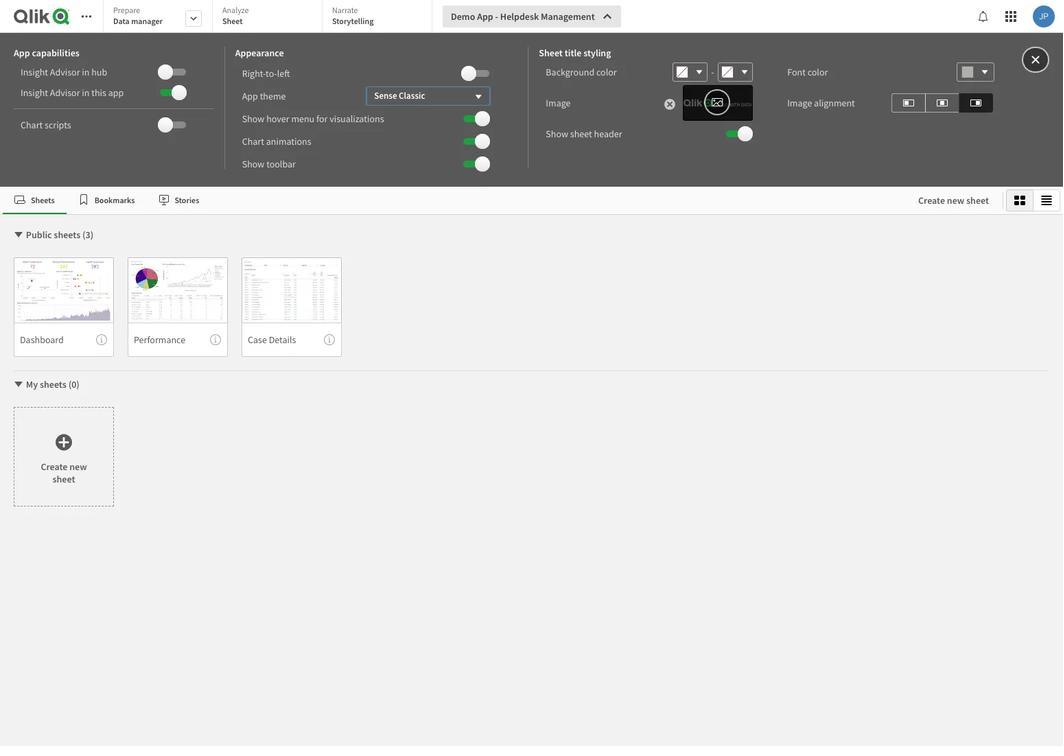 Task type: vqa. For each thing, say whether or not it's contained in the screenshot.
Case Details sheet is selected. Press the Spacebar or Enter key to open Case Details sheet. Use the right and left arrow keys to navigate. element
yes



Task type: locate. For each thing, give the bounding box(es) containing it.
0 vertical spatial tab list
[[103, 0, 437, 34]]

1 vertical spatial chart
[[242, 135, 264, 147]]

show
[[242, 112, 264, 125], [546, 128, 568, 140], [242, 158, 264, 170]]

0 vertical spatial new
[[947, 194, 964, 207]]

0 horizontal spatial tooltip
[[96, 334, 107, 345]]

sheets
[[54, 229, 80, 241], [40, 378, 66, 391]]

1 advisor from the top
[[50, 66, 80, 78]]

color down styling
[[596, 66, 617, 78]]

0 vertical spatial advisor
[[50, 66, 80, 78]]

sheets left "(0)"
[[40, 378, 66, 391]]

right-to-left
[[242, 67, 290, 79]]

2 collapse image from the top
[[13, 379, 24, 390]]

0 horizontal spatial new
[[69, 460, 87, 473]]

application
[[0, 0, 1063, 746]]

1 vertical spatial create
[[41, 460, 68, 473]]

0 horizontal spatial create
[[41, 460, 68, 473]]

image
[[546, 97, 571, 109], [787, 97, 812, 109]]

for
[[316, 112, 328, 125]]

1 vertical spatial collapse image
[[13, 379, 24, 390]]

chart up 'show toolbar'
[[242, 135, 264, 147]]

tab list
[[103, 0, 437, 34], [3, 187, 905, 214]]

image down font
[[787, 97, 812, 109]]

1 vertical spatial in
[[82, 86, 90, 99]]

bookmarks button
[[66, 187, 147, 214]]

-
[[495, 10, 498, 23], [711, 66, 714, 78]]

1 vertical spatial sheet
[[966, 194, 989, 207]]

2 vertical spatial app
[[242, 90, 258, 102]]

1 in from the top
[[82, 66, 90, 78]]

create new sheet button
[[907, 189, 1000, 211]]

chart left scripts
[[21, 119, 43, 131]]

color for font color
[[808, 66, 828, 78]]

in
[[82, 66, 90, 78], [82, 86, 90, 99]]

1 vertical spatial new
[[69, 460, 87, 473]]

1 collapse image from the top
[[13, 229, 24, 240]]

chart for chart scripts
[[21, 119, 43, 131]]

0 vertical spatial insight
[[21, 66, 48, 78]]

collapse image left public
[[13, 229, 24, 240]]

sheet
[[570, 128, 592, 140], [966, 194, 989, 207], [53, 473, 75, 485]]

analyze
[[222, 5, 249, 15]]

sheets left (3) in the top left of the page
[[54, 229, 80, 241]]

image down the 'background'
[[546, 97, 571, 109]]

show toolbar
[[242, 158, 296, 170]]

3 tooltip from the left
[[324, 334, 335, 345]]

right-
[[242, 67, 266, 79]]

chart animations
[[242, 135, 311, 147]]

app
[[108, 86, 124, 99]]

0 horizontal spatial color
[[596, 66, 617, 78]]

0 vertical spatial -
[[495, 10, 498, 23]]

0 vertical spatial create new sheet
[[918, 194, 989, 207]]

app inside button
[[477, 10, 493, 23]]

1 horizontal spatial chart
[[242, 135, 264, 147]]

0 horizontal spatial app
[[14, 47, 30, 59]]

0 vertical spatial chart
[[21, 119, 43, 131]]

styling
[[583, 47, 611, 59]]

sheet inside analyze sheet
[[222, 16, 243, 26]]

create
[[918, 194, 945, 207], [41, 460, 68, 473]]

sheet inside button
[[966, 194, 989, 207]]

tab list containing prepare
[[103, 0, 437, 34]]

- left helpdesk
[[495, 10, 498, 23]]

2 image from the left
[[787, 97, 812, 109]]

1 horizontal spatial sheet
[[539, 47, 563, 59]]

sense classic button
[[367, 86, 490, 105]]

1 vertical spatial insight
[[21, 86, 48, 99]]

sheet title styling
[[539, 47, 611, 59]]

chart scripts
[[21, 119, 71, 131]]

menu
[[291, 112, 314, 125]]

tooltip right details
[[324, 334, 335, 345]]

image for image
[[546, 97, 571, 109]]

new
[[947, 194, 964, 207], [69, 460, 87, 473]]

2 horizontal spatial sheet
[[966, 194, 989, 207]]

tooltip inside dashboard menu item
[[96, 334, 107, 345]]

collapse image left my
[[13, 379, 24, 390]]

alignment
[[814, 97, 855, 109]]

2 tooltip from the left
[[210, 334, 221, 345]]

1 vertical spatial tab list
[[3, 187, 905, 214]]

0 horizontal spatial chart
[[21, 119, 43, 131]]

insight down app capabilities
[[21, 66, 48, 78]]

0 vertical spatial app
[[477, 10, 493, 23]]

advisor
[[50, 66, 80, 78], [50, 86, 80, 99]]

collapse image for my
[[13, 379, 24, 390]]

narrate storytelling
[[332, 5, 374, 26]]

1 image from the left
[[546, 97, 571, 109]]

tooltip for case details
[[324, 334, 335, 345]]

analyze sheet
[[222, 5, 249, 26]]

classic
[[399, 90, 425, 101]]

hover
[[266, 112, 289, 125]]

left
[[277, 67, 290, 79]]

(0)
[[68, 378, 80, 391]]

sheet left title
[[539, 47, 563, 59]]

1 color from the left
[[596, 66, 617, 78]]

show left header
[[546, 128, 568, 140]]

app
[[477, 10, 493, 23], [14, 47, 30, 59], [242, 90, 258, 102]]

app left capabilities on the left top of page
[[14, 47, 30, 59]]

performance
[[134, 333, 185, 346]]

title
[[565, 47, 582, 59]]

app right demo
[[477, 10, 493, 23]]

font color
[[787, 66, 828, 78]]

0 vertical spatial sheet
[[570, 128, 592, 140]]

collapse image for public
[[13, 229, 24, 240]]

1 horizontal spatial image
[[787, 97, 812, 109]]

0 vertical spatial sheets
[[54, 229, 80, 241]]

case
[[248, 333, 267, 346]]

advisor down insight advisor in hub
[[50, 86, 80, 99]]

1 horizontal spatial tooltip
[[210, 334, 221, 345]]

0 horizontal spatial -
[[495, 10, 498, 23]]

collapse image
[[13, 229, 24, 240], [13, 379, 24, 390]]

bookmarks
[[94, 195, 135, 205]]

0 vertical spatial in
[[82, 66, 90, 78]]

tooltip inside case details menu item
[[324, 334, 335, 345]]

insight up chart scripts
[[21, 86, 48, 99]]

toolbar
[[0, 0, 1063, 187]]

1 horizontal spatial color
[[808, 66, 828, 78]]

color
[[596, 66, 617, 78], [808, 66, 828, 78]]

tooltip left case
[[210, 334, 221, 345]]

2 vertical spatial show
[[242, 158, 264, 170]]

narrate
[[332, 5, 358, 15]]

dashboard
[[20, 333, 64, 346]]

1 horizontal spatial -
[[711, 66, 714, 78]]

sheet inside "create new sheet"
[[53, 473, 75, 485]]

0 vertical spatial collapse image
[[13, 229, 24, 240]]

2 horizontal spatial tooltip
[[324, 334, 335, 345]]

tab list containing sheets
[[3, 187, 905, 214]]

demo app - helpdesk management button
[[443, 5, 621, 27]]

stories
[[175, 195, 199, 205]]

management
[[541, 10, 595, 23]]

sheet down analyze
[[222, 16, 243, 26]]

select image image
[[711, 94, 723, 110]]

show left hover on the left of the page
[[242, 112, 264, 125]]

insight advisor in hub
[[21, 66, 107, 78]]

sheet
[[222, 16, 243, 26], [539, 47, 563, 59]]

chart
[[21, 119, 43, 131], [242, 135, 264, 147]]

2 insight from the top
[[21, 86, 48, 99]]

performance sheet is selected. press the spacebar or enter key to open performance sheet. use the right and left arrow keys to navigate. element
[[128, 257, 228, 357]]

1 vertical spatial sheets
[[40, 378, 66, 391]]

1 horizontal spatial create new sheet
[[918, 194, 989, 207]]

align center image
[[937, 94, 948, 111]]

1 horizontal spatial create
[[918, 194, 945, 207]]

0 horizontal spatial image
[[546, 97, 571, 109]]

1 horizontal spatial new
[[947, 194, 964, 207]]

1 vertical spatial app
[[14, 47, 30, 59]]

case details
[[248, 333, 296, 346]]

app left theme
[[242, 90, 258, 102]]

tooltip left performance
[[96, 334, 107, 345]]

show left toolbar on the left top of page
[[242, 158, 264, 170]]

in left this
[[82, 86, 90, 99]]

tooltip inside performance menu item
[[210, 334, 221, 345]]

0 horizontal spatial sheet
[[222, 16, 243, 26]]

sheets for my sheets
[[40, 378, 66, 391]]

2 color from the left
[[808, 66, 828, 78]]

appearance
[[235, 47, 284, 59]]

0 horizontal spatial sheet
[[53, 473, 75, 485]]

create new sheet
[[918, 194, 989, 207], [41, 460, 87, 485]]

hub
[[91, 66, 107, 78]]

1 vertical spatial show
[[546, 128, 568, 140]]

0 vertical spatial show
[[242, 112, 264, 125]]

create inside button
[[918, 194, 945, 207]]

application containing demo app - helpdesk management
[[0, 0, 1063, 746]]

app for app theme
[[242, 90, 258, 102]]

2 horizontal spatial app
[[477, 10, 493, 23]]

1 tooltip from the left
[[96, 334, 107, 345]]

1 horizontal spatial sheet
[[570, 128, 592, 140]]

2 advisor from the top
[[50, 86, 80, 99]]

- up select image
[[711, 66, 714, 78]]

1 vertical spatial create new sheet
[[41, 460, 87, 485]]

scripts
[[45, 119, 71, 131]]

1 insight from the top
[[21, 66, 48, 78]]

0 vertical spatial sheet
[[222, 16, 243, 26]]

1 vertical spatial advisor
[[50, 86, 80, 99]]

app theme
[[242, 90, 286, 102]]

details
[[269, 333, 296, 346]]

2 in from the top
[[82, 86, 90, 99]]

new inside button
[[947, 194, 964, 207]]

insight
[[21, 66, 48, 78], [21, 86, 48, 99]]

my
[[26, 378, 38, 391]]

advisor down capabilities on the left top of page
[[50, 66, 80, 78]]

2 vertical spatial sheet
[[53, 473, 75, 485]]

color right font
[[808, 66, 828, 78]]

group
[[1006, 189, 1060, 211]]

0 vertical spatial create
[[918, 194, 945, 207]]

in left the hub
[[82, 66, 90, 78]]

1 horizontal spatial app
[[242, 90, 258, 102]]

tooltip
[[96, 334, 107, 345], [210, 334, 221, 345], [324, 334, 335, 345]]



Task type: describe. For each thing, give the bounding box(es) containing it.
insight for insight advisor in hub
[[21, 66, 48, 78]]

demo app - helpdesk management
[[451, 10, 595, 23]]

case details sheet is selected. press the spacebar or enter key to open case details sheet. use the right and left arrow keys to navigate. element
[[242, 257, 342, 357]]

image for image alignment
[[787, 97, 812, 109]]

capabilities
[[32, 47, 79, 59]]

sheets
[[31, 195, 55, 205]]

storytelling
[[332, 16, 374, 26]]

chart for chart animations
[[242, 135, 264, 147]]

demo
[[451, 10, 475, 23]]

performance menu item
[[128, 323, 228, 357]]

show for show toolbar
[[242, 158, 264, 170]]

(3)
[[82, 229, 94, 241]]

show for show hover menu for visualizations
[[242, 112, 264, 125]]

align left image
[[903, 94, 914, 111]]

this
[[91, 86, 106, 99]]

list view image
[[1041, 195, 1052, 206]]

theme
[[260, 90, 286, 102]]

sense
[[374, 90, 397, 101]]

to-
[[266, 67, 277, 79]]

new inside "create new sheet"
[[69, 460, 87, 473]]

- inside demo app - helpdesk management button
[[495, 10, 498, 23]]

app capabilities
[[14, 47, 79, 59]]

show for show sheet header
[[546, 128, 568, 140]]

font
[[787, 66, 806, 78]]

stories button
[[147, 187, 211, 214]]

grid view image
[[1014, 195, 1025, 206]]

0 horizontal spatial create new sheet
[[41, 460, 87, 485]]

toolbar
[[266, 158, 296, 170]]

case details menu item
[[242, 323, 342, 357]]

show hover menu for visualizations
[[242, 112, 384, 125]]

color for background color
[[596, 66, 617, 78]]

dashboard sheet is selected. press the spacebar or enter key to open dashboard sheet. use the right and left arrow keys to navigate. element
[[14, 257, 114, 357]]

close app options image
[[1029, 51, 1042, 68]]

manager
[[131, 16, 163, 26]]

1 vertical spatial -
[[711, 66, 714, 78]]

background
[[546, 66, 594, 78]]

tooltip for dashboard
[[96, 334, 107, 345]]

sheets button
[[3, 187, 66, 214]]

animations
[[266, 135, 311, 147]]

prepare
[[113, 5, 140, 15]]

advisor for this
[[50, 86, 80, 99]]

remove image image
[[664, 97, 675, 111]]

my sheets (0)
[[26, 378, 80, 391]]

1 vertical spatial sheet
[[539, 47, 563, 59]]

background color
[[546, 66, 617, 78]]

sheet inside toolbar
[[570, 128, 592, 140]]

advisor for hub
[[50, 66, 80, 78]]

dashboard menu item
[[14, 323, 114, 357]]

in for hub
[[82, 66, 90, 78]]

app for app capabilities
[[14, 47, 30, 59]]

public sheets (3)
[[26, 229, 94, 241]]

in for this
[[82, 86, 90, 99]]

tab list inside toolbar
[[103, 0, 437, 34]]

align right image
[[970, 94, 981, 111]]

insight advisor in this app
[[21, 86, 124, 99]]

image alignment
[[787, 97, 855, 109]]

helpdesk
[[500, 10, 539, 23]]

sheets for public sheets
[[54, 229, 80, 241]]

tooltip for performance
[[210, 334, 221, 345]]

james peterson image
[[1033, 5, 1055, 27]]

create inside "create new sheet"
[[41, 460, 68, 473]]

visualizations
[[330, 112, 384, 125]]

prepare data manager
[[113, 5, 163, 26]]

public
[[26, 229, 52, 241]]

data
[[113, 16, 130, 26]]

show sheet header
[[546, 128, 622, 140]]

sense classic
[[374, 90, 425, 101]]

header
[[594, 128, 622, 140]]

insight for insight advisor in this app
[[21, 86, 48, 99]]

create new sheet inside the create new sheet button
[[918, 194, 989, 207]]

toolbar containing demo app - helpdesk management
[[0, 0, 1063, 187]]



